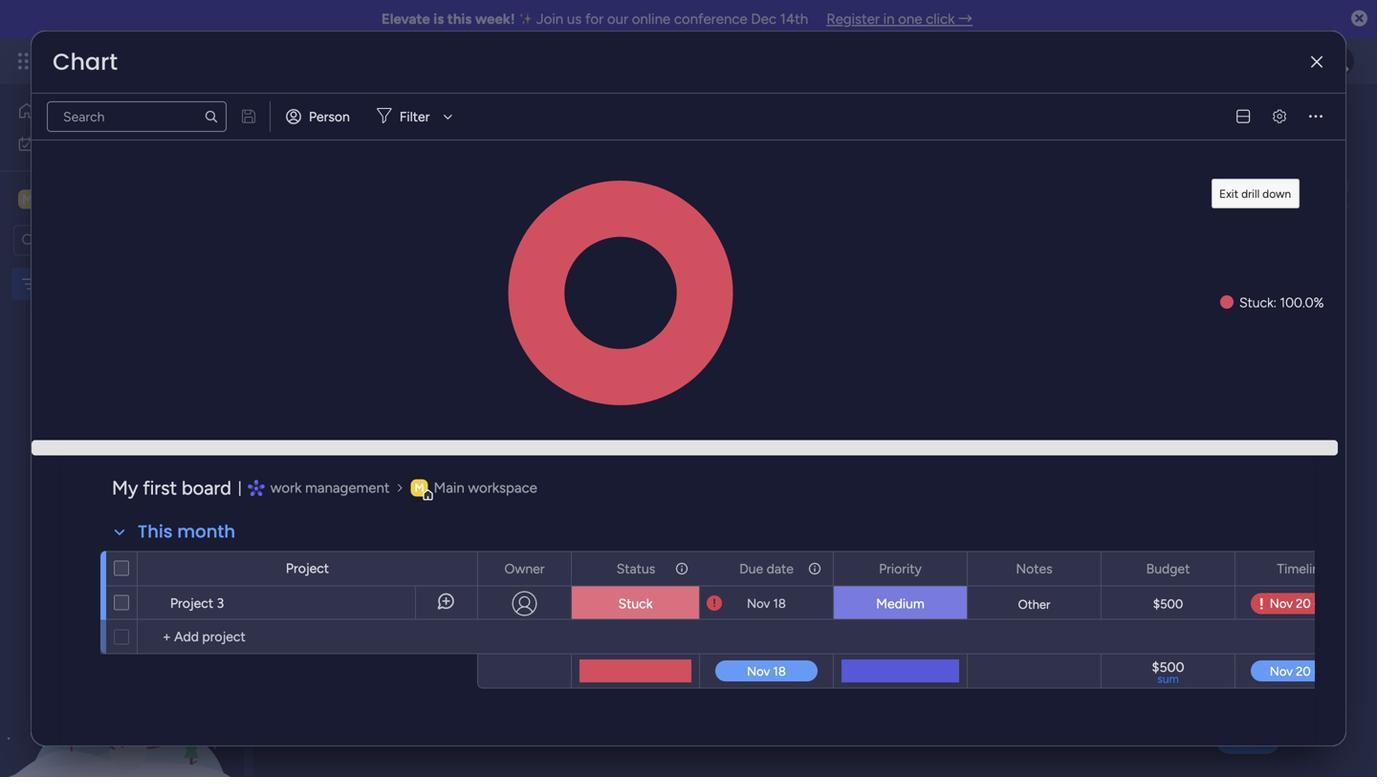 Task type: describe. For each thing, give the bounding box(es) containing it.
project 3
[[170, 595, 224, 612]]

column information image for due date
[[807, 561, 823, 577]]

3
[[217, 595, 224, 612]]

filter
[[400, 109, 430, 125]]

autopilot image
[[1209, 174, 1226, 199]]

chart button
[[534, 172, 596, 203]]

elevate is this week! ✨ join us for our online conference dec 14th
[[382, 11, 808, 28]]

work inside my work button
[[64, 136, 93, 152]]

notes
[[1016, 561, 1053, 577]]

chart for chart button
[[548, 179, 582, 196]]

0 vertical spatial person button
[[278, 101, 361, 132]]

conference
[[674, 11, 748, 28]]

this
[[447, 11, 472, 28]]

john smith image
[[1324, 46, 1354, 77]]

1 horizontal spatial board
[[405, 99, 496, 142]]

management
[[305, 479, 390, 497]]

home
[[44, 103, 81, 119]]

click
[[926, 11, 955, 28]]

monday button
[[50, 36, 305, 86]]

this
[[138, 520, 173, 544]]

workspace image
[[18, 189, 37, 210]]

search image
[[204, 109, 219, 124]]

Due date field
[[735, 559, 799, 580]]

register in one click →
[[827, 11, 973, 28]]

1 horizontal spatial my first board
[[291, 99, 496, 142]]

budget
[[1147, 561, 1190, 577]]

workspace
[[468, 479, 537, 497]]

1
[[1296, 112, 1302, 129]]

my inside button
[[42, 136, 60, 152]]

help button
[[1215, 723, 1282, 755]]

owner
[[505, 561, 545, 577]]

v2 overdue deadline image
[[707, 595, 722, 613]]

+ Add project text field
[[147, 626, 469, 649]]

help
[[1231, 729, 1265, 748]]

options image
[[673, 553, 687, 585]]

✨
[[519, 11, 533, 28]]

column information image for status
[[674, 561, 690, 577]]

Priority field
[[874, 559, 927, 580]]

calendar
[[610, 179, 664, 196]]

→
[[959, 11, 973, 28]]

0 vertical spatial first
[[342, 99, 397, 142]]

add widget button
[[420, 223, 533, 253]]

filter button
[[369, 101, 459, 132]]

add
[[455, 230, 480, 246]]

medium
[[876, 596, 925, 612]]

arrow down image
[[437, 105, 459, 128]]

our
[[607, 11, 628, 28]]

1 horizontal spatial person button
[[634, 223, 717, 254]]

100.0%
[[1280, 295, 1324, 311]]

main
[[434, 479, 465, 497]]

v2 split view image
[[1237, 110, 1250, 124]]

Owner field
[[500, 559, 550, 580]]

2 horizontal spatial my
[[291, 99, 335, 142]]

this month
[[138, 520, 235, 544]]

stuck for stuck
[[618, 596, 653, 612]]

|
[[238, 479, 242, 497]]

lottie animation element
[[0, 584, 244, 778]]

project for project
[[286, 561, 329, 577]]

dec
[[751, 11, 777, 28]]

due date
[[740, 561, 794, 577]]

status
[[617, 561, 656, 577]]

This month field
[[133, 520, 240, 545]]

elevate
[[382, 11, 430, 28]]

m button
[[13, 183, 190, 216]]

14th
[[780, 11, 808, 28]]

home button
[[11, 96, 206, 126]]

my work button
[[11, 129, 206, 159]]

invite / 1
[[1251, 112, 1302, 129]]

online
[[632, 11, 671, 28]]

1 vertical spatial board
[[182, 477, 231, 500]]

2 options image from the left
[[806, 553, 820, 585]]

invite / 1 button
[[1216, 105, 1310, 136]]

for
[[585, 11, 604, 28]]

$500 for $500
[[1153, 597, 1183, 612]]

1 horizontal spatial work
[[270, 479, 302, 497]]



Task type: locate. For each thing, give the bounding box(es) containing it.
option
[[0, 267, 244, 271]]

m for workspace image
[[22, 191, 33, 208]]

monday
[[85, 50, 151, 72]]

first up this
[[143, 477, 177, 500]]

person button down calendar
[[634, 223, 717, 254]]

week!
[[475, 11, 515, 28]]

1 horizontal spatial my
[[112, 477, 138, 500]]

column information image
[[674, 561, 690, 577], [807, 561, 823, 577]]

date
[[767, 561, 794, 577]]

my work
[[42, 136, 93, 152]]

1 horizontal spatial project
[[286, 561, 329, 577]]

options image
[[544, 553, 558, 585], [806, 553, 820, 585]]

first
[[342, 99, 397, 142], [143, 477, 177, 500]]

Budget field
[[1142, 559, 1195, 580]]

person for topmost the person popup button
[[309, 109, 350, 125]]

first left filter
[[342, 99, 397, 142]]

0 vertical spatial chart
[[53, 46, 118, 78]]

0 horizontal spatial stuck
[[618, 596, 653, 612]]

is
[[434, 11, 444, 28]]

1 column information image from the left
[[674, 561, 690, 577]]

1 vertical spatial work
[[270, 479, 302, 497]]

1 horizontal spatial options image
[[806, 553, 820, 585]]

1 vertical spatial first
[[143, 477, 177, 500]]

0 vertical spatial project
[[286, 561, 329, 577]]

main workspace
[[434, 479, 537, 497]]

person down calendar button
[[664, 230, 705, 247]]

workspace image
[[411, 479, 428, 497]]

stuck left 100.0%
[[1240, 295, 1274, 311]]

0 horizontal spatial m
[[22, 191, 33, 208]]

0 horizontal spatial board
[[182, 477, 231, 500]]

1 vertical spatial person
[[664, 230, 705, 247]]

$500 sum
[[1152, 660, 1185, 686]]

1 vertical spatial project
[[170, 595, 213, 612]]

0 horizontal spatial person
[[309, 109, 350, 125]]

Chart field
[[48, 46, 122, 78]]

v2 settings line image
[[1273, 110, 1287, 124]]

more dots image
[[1310, 110, 1323, 124]]

work management
[[270, 479, 390, 497]]

0 horizontal spatial column information image
[[674, 561, 690, 577]]

/
[[1288, 112, 1293, 129]]

$500
[[1153, 597, 1183, 612], [1152, 660, 1185, 676]]

1 vertical spatial m
[[415, 481, 424, 495]]

timeline
[[1277, 561, 1327, 577]]

join
[[537, 11, 564, 28]]

nov
[[747, 596, 770, 612]]

1 vertical spatial $500
[[1152, 660, 1185, 676]]

0 horizontal spatial chart
[[53, 46, 118, 78]]

0 horizontal spatial my first board
[[112, 477, 231, 500]]

work right |
[[270, 479, 302, 497]]

column information image right date
[[807, 561, 823, 577]]

chart inside button
[[548, 179, 582, 196]]

in
[[883, 11, 895, 28]]

my first board
[[291, 99, 496, 142], [112, 477, 231, 500]]

0 vertical spatial board
[[405, 99, 496, 142]]

Timeline field
[[1273, 559, 1332, 580]]

Notes field
[[1011, 559, 1058, 580]]

project for project 3
[[170, 595, 213, 612]]

0 horizontal spatial my
[[42, 136, 60, 152]]

person button
[[278, 101, 361, 132], [634, 223, 717, 254]]

0 vertical spatial my first board
[[291, 99, 496, 142]]

priority
[[879, 561, 922, 577]]

1 horizontal spatial chart
[[548, 179, 582, 196]]

0 horizontal spatial work
[[64, 136, 93, 152]]

1 horizontal spatial column information image
[[807, 561, 823, 577]]

None search field
[[47, 101, 227, 132]]

Status field
[[612, 559, 660, 580]]

18
[[773, 596, 786, 612]]

0 horizontal spatial person button
[[278, 101, 361, 132]]

chart for chart field
[[53, 46, 118, 78]]

lottie animation image
[[0, 584, 244, 778]]

register in one click → link
[[827, 11, 973, 28]]

0 horizontal spatial project
[[170, 595, 213, 612]]

Filter dashboard by text search field
[[47, 101, 227, 132]]

due
[[740, 561, 764, 577]]

my
[[291, 99, 335, 142], [42, 136, 60, 152], [112, 477, 138, 500]]

0 vertical spatial $500
[[1153, 597, 1183, 612]]

options image right date
[[806, 553, 820, 585]]

person
[[309, 109, 350, 125], [664, 230, 705, 247]]

calendar button
[[596, 172, 678, 203]]

1 vertical spatial person button
[[634, 223, 717, 254]]

0 vertical spatial work
[[64, 136, 93, 152]]

person left filter popup button
[[309, 109, 350, 125]]

work down home
[[64, 136, 93, 152]]

1 horizontal spatial stuck
[[1240, 295, 1274, 311]]

:
[[1274, 295, 1277, 311]]

widget
[[483, 230, 525, 246]]

nov 18
[[747, 596, 786, 612]]

us
[[567, 11, 582, 28]]

stuck : 100.0%
[[1240, 295, 1324, 311]]

chart
[[53, 46, 118, 78], [548, 179, 582, 196]]

project left 3
[[170, 595, 213, 612]]

other
[[1018, 597, 1051, 613]]

1 options image from the left
[[544, 553, 558, 585]]

invite
[[1251, 112, 1284, 129]]

Search field
[[566, 225, 623, 252]]

1 horizontal spatial person
[[664, 230, 705, 247]]

chart up home
[[53, 46, 118, 78]]

sum
[[1158, 672, 1179, 686]]

0 horizontal spatial options image
[[544, 553, 558, 585]]

My first board field
[[286, 99, 501, 142]]

work
[[64, 136, 93, 152], [270, 479, 302, 497]]

chart up search field
[[548, 179, 582, 196]]

m
[[22, 191, 33, 208], [415, 481, 424, 495]]

person button left filter popup button
[[278, 101, 361, 132]]

2 column information image from the left
[[807, 561, 823, 577]]

0 vertical spatial person
[[309, 109, 350, 125]]

options image left status
[[544, 553, 558, 585]]

0 vertical spatial stuck
[[1240, 295, 1274, 311]]

1 vertical spatial my first board
[[112, 477, 231, 500]]

m inside workspace image
[[22, 191, 33, 208]]

select product image
[[17, 52, 36, 71]]

1 horizontal spatial m
[[415, 481, 424, 495]]

0 vertical spatial m
[[22, 191, 33, 208]]

dapulse x slim image
[[1311, 55, 1323, 69]]

1 horizontal spatial first
[[342, 99, 397, 142]]

month
[[177, 520, 235, 544]]

board
[[405, 99, 496, 142], [182, 477, 231, 500]]

column information image right status field
[[674, 561, 690, 577]]

0 horizontal spatial first
[[143, 477, 177, 500]]

1 vertical spatial chart
[[548, 179, 582, 196]]

1 vertical spatial stuck
[[618, 596, 653, 612]]

one
[[898, 11, 922, 28]]

register
[[827, 11, 880, 28]]

stuck for stuck : 100.0%
[[1240, 295, 1274, 311]]

list box
[[0, 264, 244, 559]]

m for workspace icon
[[415, 481, 424, 495]]

stuck down status
[[618, 596, 653, 612]]

person for rightmost the person popup button
[[664, 230, 705, 247]]

add widget
[[455, 230, 525, 246]]

$500 for $500 sum
[[1152, 660, 1185, 676]]

m inside workspace icon
[[415, 481, 424, 495]]

project
[[286, 561, 329, 577], [170, 595, 213, 612]]

automate
[[1233, 179, 1293, 196]]

stuck
[[1240, 295, 1274, 311], [618, 596, 653, 612]]

project up + add project text box
[[286, 561, 329, 577]]



Task type: vqa. For each thing, say whether or not it's contained in the screenshot.
the Monday marketplace ICON
no



